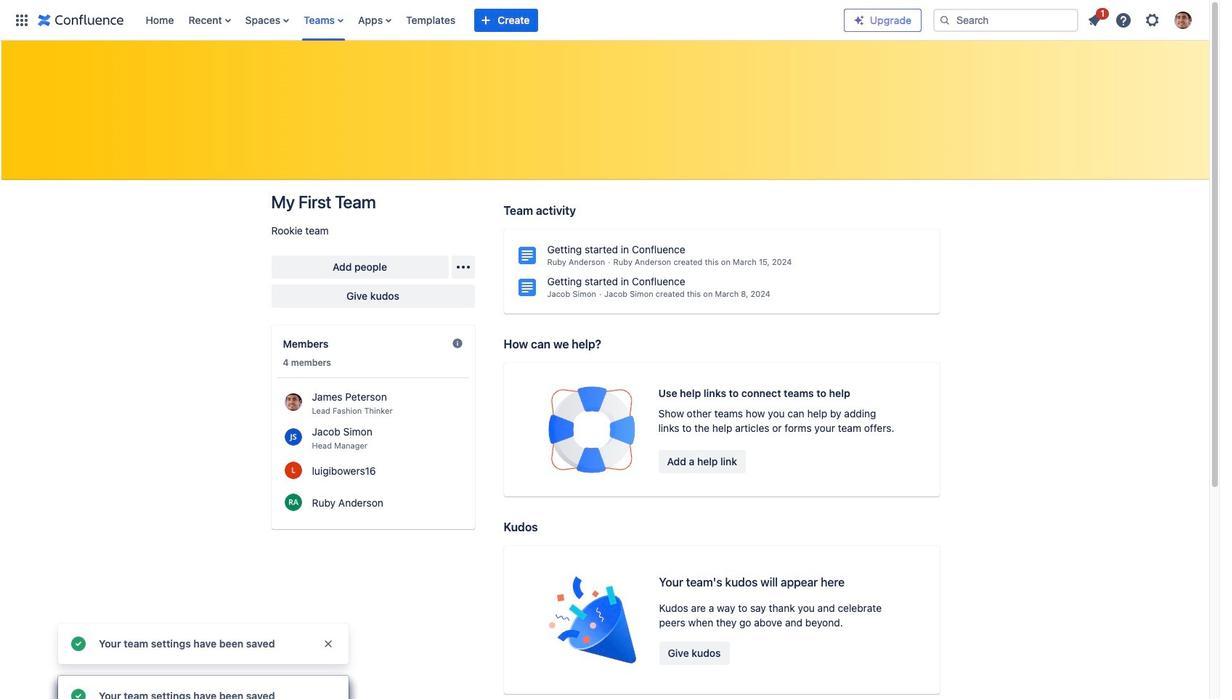 Task type: vqa. For each thing, say whether or not it's contained in the screenshot.
list item
yes



Task type: describe. For each thing, give the bounding box(es) containing it.
premium image
[[854, 14, 866, 26]]

2 more information about this user image from the top
[[285, 494, 302, 511]]

1 more information about this user image from the top
[[285, 394, 302, 411]]

search image
[[940, 14, 951, 26]]

global element
[[9, 0, 844, 40]]

your profile and preferences image
[[1175, 11, 1193, 29]]

list for the premium image
[[1082, 5, 1201, 33]]

success image
[[70, 636, 87, 653]]

list for appswitcher icon
[[138, 0, 844, 40]]

1 more information about this user image from the top
[[285, 428, 302, 446]]

dismiss image
[[323, 639, 334, 650]]

Search field
[[934, 8, 1079, 32]]

help icon image
[[1116, 11, 1133, 29]]



Task type: locate. For each thing, give the bounding box(es) containing it.
list item
[[1082, 5, 1110, 32]]

confluence image
[[38, 11, 124, 29], [38, 11, 124, 29]]

0 vertical spatial more information about this user image
[[285, 428, 302, 446]]

1 vertical spatial more information about this user image
[[285, 494, 302, 511]]

list
[[138, 0, 844, 40], [1082, 5, 1201, 33]]

notification icon image
[[1086, 11, 1104, 29]]

success image
[[70, 688, 87, 700], [70, 688, 87, 700]]

0 vertical spatial more information about this user image
[[285, 394, 302, 411]]

more information about this user image
[[285, 428, 302, 446], [285, 462, 302, 479]]

banner
[[0, 0, 1210, 41]]

settings icon image
[[1145, 11, 1162, 29]]

1 horizontal spatial list
[[1082, 5, 1201, 33]]

2 more information about this user image from the top
[[285, 462, 302, 479]]

None search field
[[934, 8, 1079, 32]]

you must be invited or approved by a member to join this team. image
[[452, 338, 463, 350]]

more information about this user image
[[285, 394, 302, 411], [285, 494, 302, 511]]

actions image
[[455, 259, 472, 276]]

0 horizontal spatial list
[[138, 0, 844, 40]]

appswitcher icon image
[[13, 11, 31, 29]]

1 vertical spatial more information about this user image
[[285, 462, 302, 479]]



